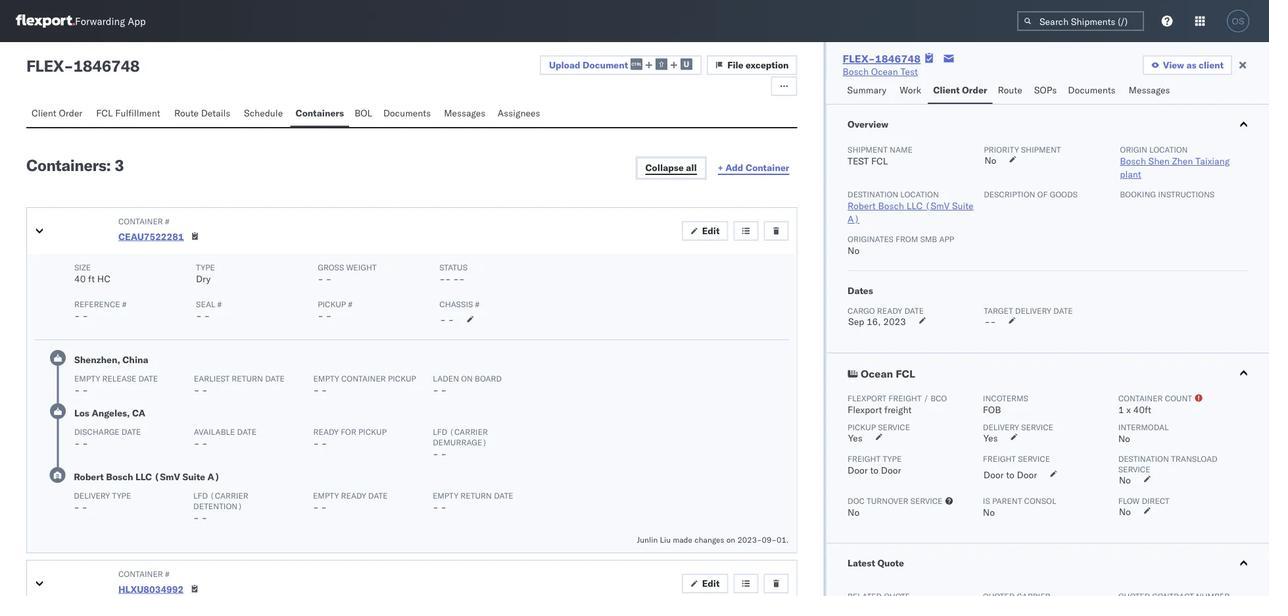 Task type: vqa. For each thing, say whether or not it's contained in the screenshot.


Task type: locate. For each thing, give the bounding box(es) containing it.
ready for cargo ready date
[[877, 306, 902, 315]]

0 vertical spatial client
[[934, 84, 960, 96]]

route details
[[174, 107, 230, 119]]

flexport. image
[[16, 14, 75, 28]]

1 horizontal spatial order
[[962, 84, 988, 96]]

0 vertical spatial documents
[[1069, 84, 1116, 96]]

1 vertical spatial fcl
[[871, 155, 888, 167]]

date for target delivery date
[[1054, 306, 1073, 315]]

2 yes from the left
[[984, 432, 998, 444]]

container # up hlxu8034992 button
[[118, 569, 169, 579]]

bosch down "flex-"
[[843, 66, 869, 77]]

yes down fob
[[984, 432, 998, 444]]

0 vertical spatial fcl
[[96, 107, 113, 119]]

1 horizontal spatial messages
[[1129, 84, 1171, 96]]

1 vertical spatial pickup
[[848, 422, 876, 432]]

1846748 down the forwarding app
[[73, 56, 140, 76]]

to down freight service on the bottom right of the page
[[1006, 469, 1015, 481]]

lfd up demurrage)
[[433, 427, 448, 436]]

0 vertical spatial edit
[[702, 225, 720, 237]]

1 horizontal spatial (carrier
[[450, 427, 488, 436]]

0 horizontal spatial suite
[[182, 471, 205, 483]]

1 vertical spatial llc
[[136, 471, 152, 483]]

door down the service on the right
[[1017, 469, 1037, 481]]

freight for freight type door to door
[[848, 454, 881, 463]]

0 horizontal spatial return
[[232, 373, 263, 383]]

yes for pickup
[[848, 432, 863, 444]]

1 vertical spatial suite
[[182, 471, 205, 483]]

--
[[985, 316, 996, 327]]

ocean down flex-1846748 link
[[872, 66, 898, 77]]

client down flex at top left
[[32, 107, 56, 119]]

#
[[165, 216, 169, 226], [122, 299, 127, 309], [218, 299, 222, 309], [348, 299, 353, 309], [475, 299, 480, 309], [165, 569, 169, 579]]

type
[[196, 262, 215, 272]]

test
[[901, 66, 918, 77]]

forwarding
[[75, 15, 125, 27]]

1 edit from the top
[[702, 225, 720, 237]]

1 vertical spatial lfd
[[193, 490, 208, 500]]

type down pickup service
[[883, 454, 902, 463]]

pickup up freight type door to door
[[848, 422, 876, 432]]

ft
[[88, 273, 95, 285]]

freight inside freight type door to door
[[848, 454, 881, 463]]

edit button for hlxu8034992
[[682, 574, 729, 593]]

0 horizontal spatial llc
[[136, 471, 152, 483]]

(carrier inside lfd (carrier demurrage) - -
[[450, 427, 488, 436]]

shen
[[1149, 155, 1170, 167]]

messages left assignees
[[444, 107, 486, 119]]

0 horizontal spatial on
[[461, 373, 473, 383]]

client order for the right client order button
[[934, 84, 988, 96]]

collapse all
[[646, 162, 697, 173]]

0 horizontal spatial order
[[59, 107, 82, 119]]

0 horizontal spatial freight
[[848, 454, 881, 463]]

is
[[983, 496, 990, 506]]

pickup inside pickup # - -
[[318, 299, 346, 309]]

1 vertical spatial app
[[939, 234, 954, 244]]

edit button down "changes"
[[682, 574, 729, 593]]

2 edit from the top
[[702, 578, 720, 589]]

is parent consol no
[[983, 496, 1057, 518]]

llc down discharge date - -
[[136, 471, 152, 483]]

flex
[[26, 56, 64, 76]]

lfd inside lfd (carrier demurrage) - -
[[433, 427, 448, 436]]

1 horizontal spatial delivery
[[983, 422, 1019, 432]]

chassis #
[[440, 299, 480, 309]]

container # up ceau7522281 button at the top left of page
[[118, 216, 169, 226]]

1 vertical spatial delivery
[[74, 490, 110, 500]]

bosch inside "link"
[[843, 66, 869, 77]]

container count
[[1119, 393, 1192, 403]]

destination
[[848, 189, 898, 199], [1119, 454, 1169, 463]]

test
[[848, 155, 869, 167]]

0 horizontal spatial destination
[[848, 189, 898, 199]]

pickup # - -
[[318, 299, 353, 321]]

available
[[194, 427, 235, 436]]

0 horizontal spatial client order
[[32, 107, 82, 119]]

ceau7522281 button
[[118, 230, 184, 242]]

client order button
[[928, 78, 993, 104], [26, 101, 91, 127]]

0 horizontal spatial pickup
[[318, 299, 346, 309]]

yes down pickup service
[[848, 432, 863, 444]]

1 horizontal spatial llc
[[907, 200, 923, 212]]

delivery down robert bosch llc (smv suite a)
[[74, 490, 110, 500]]

delivery for delivery service
[[983, 422, 1019, 432]]

(carrier up detention) on the left
[[210, 490, 249, 500]]

pickup for pickup # - -
[[318, 299, 346, 309]]

doc
[[848, 496, 865, 506]]

pickup right container
[[388, 373, 416, 383]]

messages for the "messages" button to the right
[[1129, 84, 1171, 96]]

type inside delivery type - -
[[112, 490, 131, 500]]

flow
[[1119, 496, 1140, 506]]

latest
[[848, 557, 875, 569]]

0 vertical spatial ready
[[877, 306, 902, 315]]

1 horizontal spatial suite
[[952, 200, 974, 212]]

1 vertical spatial order
[[59, 107, 82, 119]]

- -
[[440, 314, 454, 325]]

0 horizontal spatial to
[[870, 464, 879, 476]]

0 vertical spatial pickup
[[318, 299, 346, 309]]

0 horizontal spatial pickup
[[359, 427, 387, 436]]

view
[[1164, 59, 1185, 71]]

no inside is parent consol no
[[983, 507, 995, 518]]

priority
[[984, 144, 1019, 154]]

booking instructions
[[1120, 189, 1215, 199]]

to up turnover
[[870, 464, 879, 476]]

fcl up the flexport freight / bco flexport freight
[[896, 367, 915, 380]]

client order button down flex at top left
[[26, 101, 91, 127]]

0 vertical spatial robert
[[848, 200, 876, 212]]

container up ceau7522281 button at the top left of page
[[118, 216, 163, 226]]

1 horizontal spatial app
[[939, 234, 954, 244]]

1 horizontal spatial ready
[[877, 306, 902, 315]]

service
[[878, 422, 910, 432], [1021, 422, 1054, 432], [1119, 464, 1151, 474], [911, 496, 943, 506]]

fcl left fulfillment
[[96, 107, 113, 119]]

ready for empty ready date - -
[[341, 490, 366, 500]]

pickup inside empty container pickup - -
[[388, 373, 416, 383]]

return right 'earliest'
[[232, 373, 263, 383]]

0 vertical spatial a)
[[848, 213, 860, 225]]

flexport freight / bco flexport freight
[[848, 393, 947, 415]]

containers button
[[290, 101, 349, 127]]

app right forwarding
[[128, 15, 146, 27]]

# right seal
[[218, 299, 222, 309]]

delivery service
[[983, 422, 1054, 432]]

as
[[1187, 59, 1197, 71]]

messages button
[[1124, 78, 1178, 104], [439, 101, 493, 127]]

no down originates
[[848, 245, 860, 256]]

on inside laden on board - -
[[461, 373, 473, 383]]

fcl
[[96, 107, 113, 119], [871, 155, 888, 167], [896, 367, 915, 380]]

date inside empty release date - -
[[138, 373, 158, 383]]

bosch ocean test link
[[843, 65, 918, 78]]

location inside destination location robert bosch llc (smv suite a)
[[901, 189, 939, 199]]

service up flow
[[1119, 464, 1151, 474]]

1 vertical spatial type
[[112, 490, 131, 500]]

from
[[896, 234, 918, 244]]

messages button down view
[[1124, 78, 1178, 104]]

1 horizontal spatial on
[[727, 535, 736, 544]]

edit button down all
[[682, 221, 729, 241]]

1 horizontal spatial fcl
[[871, 155, 888, 167]]

documents right the 'sops' button
[[1069, 84, 1116, 96]]

return inside empty return date - -
[[461, 490, 492, 500]]

1 horizontal spatial documents
[[1069, 84, 1116, 96]]

2 freight from the left
[[983, 454, 1016, 463]]

1 vertical spatial messages
[[444, 107, 486, 119]]

container
[[341, 373, 386, 383]]

location up shen
[[1150, 144, 1188, 154]]

status -- --
[[440, 262, 468, 285]]

pickup down gross weight - -
[[318, 299, 346, 309]]

empty left container
[[313, 373, 339, 383]]

route button
[[993, 78, 1029, 104]]

1 edit button from the top
[[682, 221, 729, 241]]

pickup for date
[[388, 373, 416, 383]]

date for earliest return date - -
[[265, 373, 285, 383]]

app right smb
[[939, 234, 954, 244]]

1 horizontal spatial lfd
[[433, 427, 448, 436]]

1846748 up test
[[875, 52, 921, 65]]

1 vertical spatial return
[[461, 490, 492, 500]]

robert up originates
[[848, 200, 876, 212]]

ready
[[313, 427, 339, 436]]

assignees
[[498, 107, 540, 119]]

board
[[475, 373, 502, 383]]

route inside route details button
[[174, 107, 199, 119]]

order for the leftmost client order button
[[59, 107, 82, 119]]

edit down +
[[702, 225, 720, 237]]

target
[[984, 306, 1013, 315]]

1 vertical spatial container #
[[118, 569, 169, 579]]

route inside route button
[[998, 84, 1023, 96]]

1 vertical spatial route
[[174, 107, 199, 119]]

empty inside empty container pickup - -
[[313, 373, 339, 383]]

0 vertical spatial on
[[461, 373, 473, 383]]

service up the service on the right
[[1021, 422, 1054, 432]]

no down is
[[983, 507, 995, 518]]

messages button left assignees
[[439, 101, 493, 127]]

1 vertical spatial edit button
[[682, 574, 729, 593]]

bosch up from
[[878, 200, 904, 212]]

route left "details"
[[174, 107, 199, 119]]

robert
[[848, 200, 876, 212], [74, 471, 104, 483]]

0 horizontal spatial (carrier
[[210, 490, 249, 500]]

size 40 ft hc
[[74, 262, 111, 285]]

messages
[[1129, 84, 1171, 96], [444, 107, 486, 119]]

documents button
[[1063, 78, 1124, 104], [378, 101, 439, 127]]

1 horizontal spatial client order
[[934, 84, 988, 96]]

1 horizontal spatial pickup
[[388, 373, 416, 383]]

empty down ready for pickup - -
[[313, 490, 339, 500]]

1 horizontal spatial return
[[461, 490, 492, 500]]

destination down intermodal no
[[1119, 454, 1169, 463]]

1 vertical spatial flexport
[[848, 404, 882, 415]]

destination for service
[[1119, 454, 1169, 463]]

ready up 2023
[[877, 306, 902, 315]]

date inside empty return date - -
[[494, 490, 514, 500]]

ready
[[877, 306, 902, 315], [341, 490, 366, 500]]

1 vertical spatial client
[[32, 107, 56, 119]]

# up ceau7522281 button at the top left of page
[[165, 216, 169, 226]]

client order down flex at top left
[[32, 107, 82, 119]]

collapse
[[646, 162, 684, 173]]

pickup for pickup service
[[848, 422, 876, 432]]

flex-1846748 link
[[843, 52, 921, 65]]

date for empty ready date - -
[[368, 490, 388, 500]]

freight left /
[[889, 393, 922, 403]]

0 vertical spatial location
[[1150, 144, 1188, 154]]

0 vertical spatial messages
[[1129, 84, 1171, 96]]

messages down view
[[1129, 84, 1171, 96]]

app inside the originates from smb app no
[[939, 234, 954, 244]]

2 container # from the top
[[118, 569, 169, 579]]

0 vertical spatial llc
[[907, 200, 923, 212]]

on left 2023-
[[727, 535, 736, 544]]

robert up delivery type - -
[[74, 471, 104, 483]]

a) up originates
[[848, 213, 860, 225]]

lfd inside lfd (carrier detention) - -
[[193, 490, 208, 500]]

ready down ready for pickup - -
[[341, 490, 366, 500]]

1 horizontal spatial client
[[934, 84, 960, 96]]

order down flex - 1846748
[[59, 107, 82, 119]]

llc inside destination location robert bosch llc (smv suite a)
[[907, 200, 923, 212]]

1 yes from the left
[[848, 432, 863, 444]]

route
[[998, 84, 1023, 96], [174, 107, 199, 119]]

a) up detention) on the left
[[208, 471, 220, 483]]

edit down "changes"
[[702, 578, 720, 589]]

0 vertical spatial lfd
[[433, 427, 448, 436]]

1 vertical spatial (carrier
[[210, 490, 249, 500]]

container # for hlxu8034992
[[118, 569, 169, 579]]

route left sops
[[998, 84, 1023, 96]]

type down robert bosch llc (smv suite a)
[[112, 490, 131, 500]]

location
[[1150, 144, 1188, 154], [901, 189, 939, 199]]

1 vertical spatial destination
[[1119, 454, 1169, 463]]

0 horizontal spatial route
[[174, 107, 199, 119]]

0 horizontal spatial fcl
[[96, 107, 113, 119]]

edit button for ceau7522281
[[682, 221, 729, 241]]

destination down test
[[848, 189, 898, 199]]

return down lfd (carrier demurrage) - -
[[461, 490, 492, 500]]

lfd for lfd (carrier demurrage) - -
[[433, 427, 448, 436]]

0 horizontal spatial yes
[[848, 432, 863, 444]]

pickup right for
[[359, 427, 387, 436]]

+ add container
[[718, 162, 790, 173]]

ready inside empty ready date - -
[[341, 490, 366, 500]]

type inside freight type door to door
[[883, 454, 902, 463]]

client right "work" button
[[934, 84, 960, 96]]

(carrier up demurrage)
[[450, 427, 488, 436]]

order left route button
[[962, 84, 988, 96]]

client order button right work
[[928, 78, 993, 104]]

client order right "work" button
[[934, 84, 988, 96]]

# right reference
[[122, 299, 127, 309]]

1 vertical spatial location
[[901, 189, 939, 199]]

1 horizontal spatial robert
[[848, 200, 876, 212]]

# right chassis
[[475, 299, 480, 309]]

# inside pickup # - -
[[348, 299, 353, 309]]

1 horizontal spatial freight
[[983, 454, 1016, 463]]

freight for freight service
[[983, 454, 1016, 463]]

ceau7522281
[[118, 230, 184, 242]]

container # for ceau7522281
[[118, 216, 169, 226]]

lfd for lfd (carrier detention) - -
[[193, 490, 208, 500]]

location for zhen
[[1150, 144, 1188, 154]]

0 horizontal spatial messages
[[444, 107, 486, 119]]

0 horizontal spatial client order button
[[26, 101, 91, 127]]

no inside the originates from smb app no
[[848, 245, 860, 256]]

route for route details
[[174, 107, 199, 119]]

return for earliest return date - -
[[232, 373, 263, 383]]

upload document button
[[540, 55, 702, 75]]

fcl down shipment
[[871, 155, 888, 167]]

pickup inside ready for pickup - -
[[359, 427, 387, 436]]

lfd
[[433, 427, 448, 436], [193, 490, 208, 500]]

1 vertical spatial a)
[[208, 471, 220, 483]]

1 horizontal spatial location
[[1150, 144, 1188, 154]]

delivery
[[983, 422, 1019, 432], [74, 490, 110, 500]]

0 vertical spatial delivery
[[983, 422, 1019, 432]]

location up robert bosch llc (smv suite a) link
[[901, 189, 939, 199]]

Search Shipments (/) text field
[[1018, 11, 1145, 31]]

1 horizontal spatial yes
[[984, 432, 998, 444]]

location inside origin location bosch shen zhen taixiang plant
[[1150, 144, 1188, 154]]

0 vertical spatial type
[[883, 454, 902, 463]]

empty down the shenzhen,
[[74, 373, 100, 383]]

fcl inside "button"
[[896, 367, 915, 380]]

1 container # from the top
[[118, 216, 169, 226]]

bosch ocean test
[[843, 66, 918, 77]]

bosch inside destination location robert bosch llc (smv suite a)
[[878, 200, 904, 212]]

bco
[[931, 393, 947, 403]]

date inside the earliest return date - -
[[265, 373, 285, 383]]

0 horizontal spatial client
[[32, 107, 56, 119]]

1 vertical spatial client order
[[32, 107, 82, 119]]

dry
[[196, 273, 211, 285]]

0 horizontal spatial type
[[112, 490, 131, 500]]

freight up pickup service
[[885, 404, 912, 415]]

0 vertical spatial container #
[[118, 216, 169, 226]]

1 vertical spatial freight
[[885, 404, 912, 415]]

empty inside empty ready date - -
[[313, 490, 339, 500]]

client
[[934, 84, 960, 96], [32, 107, 56, 119]]

freight down pickup service
[[848, 454, 881, 463]]

date for empty return date - -
[[494, 490, 514, 500]]

os
[[1232, 16, 1245, 26]]

freight
[[889, 393, 922, 403], [885, 404, 912, 415]]

2 edit button from the top
[[682, 574, 729, 593]]

0 horizontal spatial lfd
[[193, 490, 208, 500]]

forwarding app link
[[16, 14, 146, 28]]

empty down lfd (carrier demurrage) - -
[[433, 490, 459, 500]]

empty release date - -
[[74, 373, 158, 396]]

ocean up the flexport freight / bco flexport freight
[[861, 367, 893, 380]]

originates from smb app no
[[848, 234, 954, 256]]

0 horizontal spatial ready
[[341, 490, 366, 500]]

documents right the bol 'button'
[[383, 107, 431, 119]]

2 flexport from the top
[[848, 404, 882, 415]]

angeles,
[[92, 407, 130, 419]]

1 vertical spatial pickup
[[359, 427, 387, 436]]

no inside intermodal no
[[1119, 433, 1130, 444]]

3
[[114, 155, 124, 175]]

edit for ceau7522281
[[702, 225, 720, 237]]

documents button right bol at the left
[[378, 101, 439, 127]]

empty inside empty release date - -
[[74, 373, 100, 383]]

bosch up delivery type - -
[[106, 471, 133, 483]]

return inside the earliest return date - -
[[232, 373, 263, 383]]

empty
[[74, 373, 100, 383], [313, 373, 339, 383], [313, 490, 339, 500], [433, 490, 459, 500]]

upload document
[[549, 59, 628, 70]]

1 horizontal spatial destination
[[1119, 454, 1169, 463]]

+ add container button
[[710, 158, 798, 178]]

delivery inside delivery type - -
[[74, 490, 110, 500]]

client order
[[934, 84, 988, 96], [32, 107, 82, 119]]

1 vertical spatial (smv
[[154, 471, 180, 483]]

empty inside empty return date - -
[[433, 490, 459, 500]]

freight up door to door at the right
[[983, 454, 1016, 463]]

type dry
[[196, 262, 215, 285]]

priority shipment
[[984, 144, 1061, 154]]

0 vertical spatial client order
[[934, 84, 988, 96]]

delivery down fob
[[983, 422, 1019, 432]]

yes
[[848, 432, 863, 444], [984, 432, 998, 444]]

fcl inside button
[[96, 107, 113, 119]]

door up doc
[[848, 464, 868, 476]]

0 vertical spatial suite
[[952, 200, 974, 212]]

(carrier inside lfd (carrier detention) - -
[[210, 490, 249, 500]]

llc up from
[[907, 200, 923, 212]]

weight
[[346, 262, 377, 272]]

freight
[[848, 454, 881, 463], [983, 454, 1016, 463]]

0 vertical spatial route
[[998, 84, 1023, 96]]

0 vertical spatial (carrier
[[450, 427, 488, 436]]

0 vertical spatial edit button
[[682, 221, 729, 241]]

# down gross weight - -
[[348, 299, 353, 309]]

no down intermodal
[[1119, 433, 1130, 444]]

destination inside destination transload service
[[1119, 454, 1169, 463]]

lfd up detention) on the left
[[193, 490, 208, 500]]

1 horizontal spatial type
[[883, 454, 902, 463]]

bol button
[[349, 101, 378, 127]]

1 vertical spatial ready
[[341, 490, 366, 500]]

container right add
[[746, 162, 790, 173]]

1 horizontal spatial route
[[998, 84, 1023, 96]]

date inside empty ready date - -
[[368, 490, 388, 500]]

made
[[673, 535, 693, 544]]

junlin
[[637, 535, 658, 544]]

1 freight from the left
[[848, 454, 881, 463]]

llc
[[907, 200, 923, 212], [136, 471, 152, 483]]

0 horizontal spatial (smv
[[154, 471, 180, 483]]

on right laden
[[461, 373, 473, 383]]

bosch down origin
[[1120, 155, 1146, 167]]

client for the leftmost client order button
[[32, 107, 56, 119]]

0 vertical spatial return
[[232, 373, 263, 383]]

destination inside destination location robert bosch llc (smv suite a)
[[848, 189, 898, 199]]



Task type: describe. For each thing, give the bounding box(es) containing it.
to inside freight type door to door
[[870, 464, 879, 476]]

(carrier for lfd (carrier demurrage) - -
[[450, 427, 488, 436]]

0 horizontal spatial documents button
[[378, 101, 439, 127]]

40
[[74, 273, 86, 285]]

1 x 40ft
[[1119, 404, 1152, 415]]

no down doc
[[848, 507, 860, 518]]

fcl fulfillment
[[96, 107, 160, 119]]

bosch shen zhen taixiang plant link
[[1120, 155, 1230, 180]]

empty for empty return date - -
[[433, 490, 459, 500]]

0 horizontal spatial 1846748
[[73, 56, 140, 76]]

1
[[1119, 404, 1124, 415]]

# inside reference # - -
[[122, 299, 127, 309]]

1 horizontal spatial client order button
[[928, 78, 993, 104]]

1 horizontal spatial to
[[1006, 469, 1015, 481]]

for
[[341, 427, 356, 436]]

doc turnover service
[[848, 496, 943, 506]]

shenzhen, china
[[74, 354, 148, 365]]

hc
[[97, 273, 111, 285]]

los
[[74, 407, 89, 419]]

destination location robert bosch llc (smv suite a)
[[848, 189, 974, 225]]

origin
[[1120, 144, 1148, 154]]

0 horizontal spatial a)
[[208, 471, 220, 483]]

consol
[[1024, 496, 1057, 506]]

1 flexport from the top
[[848, 393, 887, 403]]

dates
[[848, 285, 873, 296]]

date for cargo ready date
[[905, 306, 924, 315]]

order for the right client order button
[[962, 84, 988, 96]]

containers:
[[26, 155, 111, 175]]

count
[[1165, 393, 1192, 403]]

client order for the leftmost client order button
[[32, 107, 82, 119]]

shenzhen,
[[74, 354, 120, 365]]

fcl fulfillment button
[[91, 101, 169, 127]]

x
[[1127, 404, 1131, 415]]

no down priority on the top right
[[985, 155, 997, 166]]

pickup service
[[848, 422, 910, 432]]

service inside destination transload service
[[1119, 464, 1151, 474]]

container up hlxu8034992 button
[[118, 569, 163, 579]]

1 horizontal spatial messages button
[[1124, 78, 1178, 104]]

destination transload service
[[1119, 454, 1218, 474]]

parent
[[992, 496, 1022, 506]]

suite inside destination location robert bosch llc (smv suite a)
[[952, 200, 974, 212]]

container up '40ft'
[[1119, 393, 1163, 403]]

summary button
[[842, 78, 895, 104]]

fcl inside shipment name test fcl
[[871, 155, 888, 167]]

container inside button
[[746, 162, 790, 173]]

flex-1846748
[[843, 52, 921, 65]]

# inside 'seal # - -'
[[218, 299, 222, 309]]

no up flow
[[1119, 474, 1131, 486]]

fob
[[983, 404, 1001, 415]]

date for empty release date - -
[[138, 373, 158, 383]]

reference # - -
[[74, 299, 127, 321]]

2023-
[[738, 535, 762, 544]]

name
[[890, 144, 913, 154]]

ocean inside "button"
[[861, 367, 893, 380]]

2023
[[883, 316, 906, 327]]

route for route
[[998, 84, 1023, 96]]

cargo
[[848, 306, 875, 315]]

originates
[[848, 234, 894, 244]]

service right turnover
[[911, 496, 943, 506]]

ocean fcl button
[[827, 353, 1270, 393]]

los angeles, ca
[[74, 407, 145, 419]]

yes for delivery
[[984, 432, 998, 444]]

09-
[[762, 535, 777, 544]]

client
[[1199, 59, 1224, 71]]

delivery for delivery type - -
[[74, 490, 110, 500]]

ocean fcl
[[861, 367, 915, 380]]

size
[[74, 262, 91, 272]]

view as client
[[1164, 59, 1224, 71]]

0 horizontal spatial messages button
[[439, 101, 493, 127]]

client for the right client order button
[[934, 84, 960, 96]]

(carrier for lfd (carrier detention) - -
[[210, 490, 249, 500]]

empty for empty release date - -
[[74, 373, 100, 383]]

seal # - -
[[196, 299, 222, 321]]

forwarding app
[[75, 15, 146, 27]]

empty for empty container pickup - -
[[313, 373, 339, 383]]

smb
[[920, 234, 937, 244]]

freight type door to door
[[848, 454, 902, 476]]

ready for pickup - -
[[313, 427, 387, 449]]

1 horizontal spatial documents button
[[1063, 78, 1124, 104]]

1 horizontal spatial 1846748
[[875, 52, 921, 65]]

flex - 1846748
[[26, 56, 140, 76]]

robert bosch llc (smv suite a)
[[74, 471, 220, 483]]

messages for leftmost the "messages" button
[[444, 107, 486, 119]]

shipment name test fcl
[[848, 144, 913, 167]]

shipment
[[848, 144, 888, 154]]

0 vertical spatial freight
[[889, 393, 922, 403]]

junlin liu made changes on 2023-09-01.
[[637, 535, 789, 544]]

door up is
[[984, 469, 1004, 481]]

ca
[[132, 407, 145, 419]]

quote
[[878, 557, 904, 569]]

containers
[[296, 107, 344, 119]]

robert inside destination location robert bosch llc (smv suite a)
[[848, 200, 876, 212]]

empty container pickup - -
[[313, 373, 416, 396]]

summary
[[848, 84, 887, 96]]

date inside available date - -
[[237, 427, 257, 436]]

description of goods
[[984, 189, 1078, 199]]

transload
[[1171, 454, 1218, 463]]

type for - -
[[112, 490, 131, 500]]

sep 16, 2023
[[848, 316, 906, 327]]

robert bosch llc (smv suite a) link
[[848, 200, 974, 225]]

# up hlxu8034992 button
[[165, 569, 169, 579]]

add
[[726, 162, 744, 173]]

assignees button
[[493, 101, 548, 127]]

laden
[[433, 373, 459, 383]]

seal
[[196, 299, 215, 309]]

latest quote button
[[827, 543, 1270, 583]]

app inside forwarding app link
[[128, 15, 146, 27]]

0 horizontal spatial documents
[[383, 107, 431, 119]]

flow direct
[[1119, 496, 1170, 506]]

no down flow
[[1119, 506, 1131, 517]]

liu
[[660, 535, 671, 544]]

a) inside destination location robert bosch llc (smv suite a)
[[848, 213, 860, 225]]

cargo ready date
[[848, 306, 924, 315]]

view as client button
[[1143, 55, 1233, 75]]

bol
[[355, 107, 372, 119]]

(smv inside destination location robert bosch llc (smv suite a)
[[925, 200, 950, 212]]

40ft
[[1134, 404, 1152, 415]]

pickup for -
[[359, 427, 387, 436]]

freight service
[[983, 454, 1050, 463]]

date inside discharge date - -
[[122, 427, 141, 436]]

1 vertical spatial robert
[[74, 471, 104, 483]]

intermodal no
[[1119, 422, 1169, 444]]

destination for robert
[[848, 189, 898, 199]]

service down the flexport freight / bco flexport freight
[[878, 422, 910, 432]]

earliest
[[194, 373, 230, 383]]

/
[[924, 393, 929, 403]]

return for empty return date - -
[[461, 490, 492, 500]]

edit for hlxu8034992
[[702, 578, 720, 589]]

type for door to door
[[883, 454, 902, 463]]

ocean inside "link"
[[872, 66, 898, 77]]

empty for empty ready date - -
[[313, 490, 339, 500]]

sops button
[[1029, 78, 1063, 104]]

location for llc
[[901, 189, 939, 199]]

earliest return date - -
[[194, 373, 285, 396]]

bosch inside origin location bosch shen zhen taixiang plant
[[1120, 155, 1146, 167]]

1 vertical spatial on
[[727, 535, 736, 544]]

hlxu8034992
[[118, 583, 184, 595]]

sops
[[1035, 84, 1057, 96]]

intermodal
[[1119, 422, 1169, 432]]

gross
[[318, 262, 344, 272]]

door up turnover
[[881, 464, 901, 476]]



